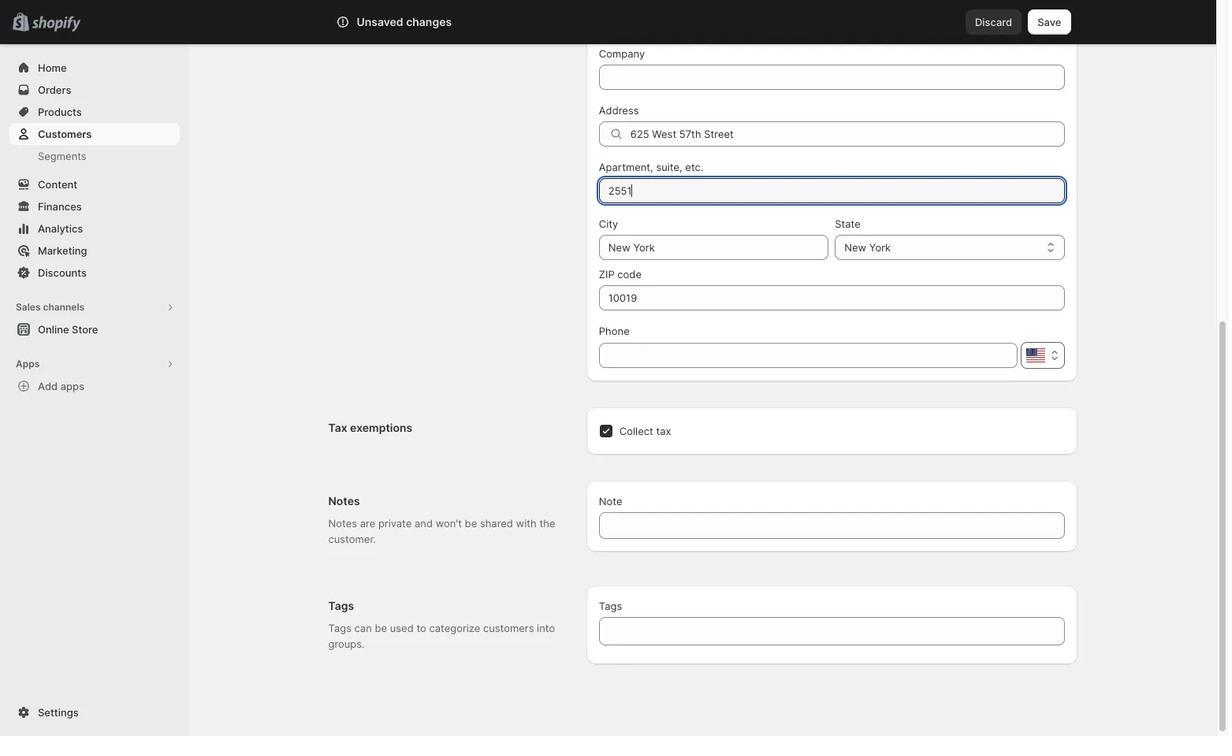 Task type: vqa. For each thing, say whether or not it's contained in the screenshot.
Finances
yes



Task type: describe. For each thing, give the bounding box(es) containing it.
Phone text field
[[599, 343, 1018, 368]]

shared
[[480, 517, 513, 530]]

note
[[599, 495, 623, 508]]

marketing
[[38, 244, 87, 257]]

add apps button
[[9, 375, 180, 397]]

discard button
[[966, 9, 1022, 35]]

categorize
[[429, 622, 481, 635]]

products
[[38, 106, 82, 118]]

apartment, suite, etc.
[[599, 161, 704, 174]]

Company text field
[[599, 65, 1065, 90]]

code
[[618, 268, 642, 281]]

Tags field
[[609, 618, 1056, 646]]

phone
[[599, 325, 630, 338]]

are
[[360, 517, 376, 530]]

the
[[540, 517, 556, 530]]

save button
[[1029, 9, 1071, 35]]

to
[[417, 622, 427, 635]]

exemptions
[[350, 421, 413, 435]]

be inside tags can be used to categorize customers into groups.
[[375, 622, 387, 635]]

store
[[72, 323, 98, 336]]

won't
[[436, 517, 462, 530]]

zip
[[599, 268, 615, 281]]

online
[[38, 323, 69, 336]]

notes for notes are private and won't be shared with the customer.
[[328, 517, 357, 530]]

ZIP code text field
[[599, 286, 1065, 311]]

customer.
[[328, 533, 376, 546]]

notes are private and won't be shared with the customer.
[[328, 517, 556, 546]]

united states (+1) image
[[1026, 349, 1045, 363]]

and
[[415, 517, 433, 530]]

customers
[[483, 622, 534, 635]]

orders
[[38, 84, 71, 96]]

can
[[355, 622, 372, 635]]

state
[[835, 218, 861, 230]]

segments link
[[9, 145, 180, 167]]

apps
[[16, 358, 40, 370]]

tags inside tags can be used to categorize customers into groups.
[[328, 622, 352, 635]]

marketing link
[[9, 240, 180, 262]]

content
[[38, 178, 77, 191]]

city
[[599, 218, 619, 230]]

channels
[[43, 301, 84, 313]]

with
[[516, 517, 537, 530]]

york
[[870, 241, 891, 254]]

City text field
[[599, 235, 829, 260]]

unsaved
[[357, 15, 404, 28]]

suite,
[[656, 161, 683, 174]]

apps button
[[9, 353, 180, 375]]

home link
[[9, 57, 180, 79]]

address
[[599, 104, 639, 117]]

unsaved changes
[[357, 15, 452, 28]]

into
[[537, 622, 555, 635]]



Task type: locate. For each thing, give the bounding box(es) containing it.
groups.
[[328, 638, 365, 651]]

notes
[[328, 495, 360, 508], [328, 517, 357, 530]]

tags
[[328, 599, 354, 613], [599, 600, 622, 613], [328, 622, 352, 635]]

collect
[[620, 425, 654, 438]]

segments
[[38, 150, 86, 162]]

tax exemptions
[[328, 421, 413, 435]]

private
[[378, 517, 412, 530]]

settings
[[38, 707, 79, 719]]

new
[[845, 241, 867, 254]]

tax
[[657, 425, 672, 438]]

analytics
[[38, 222, 83, 235]]

0 horizontal spatial be
[[375, 622, 387, 635]]

add apps
[[38, 380, 84, 393]]

Apartment, suite, etc. text field
[[599, 178, 1065, 203]]

1 notes from the top
[[328, 495, 360, 508]]

online store button
[[0, 319, 189, 341]]

notes for notes
[[328, 495, 360, 508]]

discounts
[[38, 267, 87, 279]]

be right 'can'
[[375, 622, 387, 635]]

apps
[[60, 380, 84, 393]]

changes
[[406, 15, 452, 28]]

used
[[390, 622, 414, 635]]

notes inside notes are private and won't be shared with the customer.
[[328, 517, 357, 530]]

new york
[[845, 241, 891, 254]]

finances
[[38, 200, 82, 213]]

search button
[[386, 9, 843, 35]]

content link
[[9, 174, 180, 196]]

etc.
[[686, 161, 704, 174]]

sales channels button
[[9, 297, 180, 319]]

finances link
[[9, 196, 180, 218]]

0 vertical spatial be
[[465, 517, 477, 530]]

1 horizontal spatial be
[[465, 517, 477, 530]]

sales channels
[[16, 301, 84, 313]]

Address text field
[[631, 121, 1065, 147]]

orders link
[[9, 79, 180, 101]]

zip code
[[599, 268, 642, 281]]

customers
[[38, 128, 92, 140]]

discard
[[976, 16, 1013, 28]]

be
[[465, 517, 477, 530], [375, 622, 387, 635]]

0 vertical spatial notes
[[328, 495, 360, 508]]

home
[[38, 62, 67, 74]]

be inside notes are private and won't be shared with the customer.
[[465, 517, 477, 530]]

shopify image
[[32, 16, 81, 32]]

save
[[1038, 16, 1062, 28]]

analytics link
[[9, 218, 180, 240]]

apartment,
[[599, 161, 654, 174]]

online store
[[38, 323, 98, 336]]

search
[[412, 16, 445, 28]]

settings link
[[9, 702, 180, 724]]

1 vertical spatial notes
[[328, 517, 357, 530]]

Note text field
[[599, 513, 1065, 539]]

collect tax
[[620, 425, 672, 438]]

2 notes from the top
[[328, 517, 357, 530]]

be right won't
[[465, 517, 477, 530]]

customers link
[[9, 123, 180, 145]]

online store link
[[9, 319, 180, 341]]

1 vertical spatial be
[[375, 622, 387, 635]]

sales
[[16, 301, 41, 313]]

discounts link
[[9, 262, 180, 284]]

products link
[[9, 101, 180, 123]]

add
[[38, 380, 58, 393]]

tax
[[328, 421, 348, 435]]

company
[[599, 47, 645, 60]]

tags can be used to categorize customers into groups.
[[328, 622, 555, 651]]



